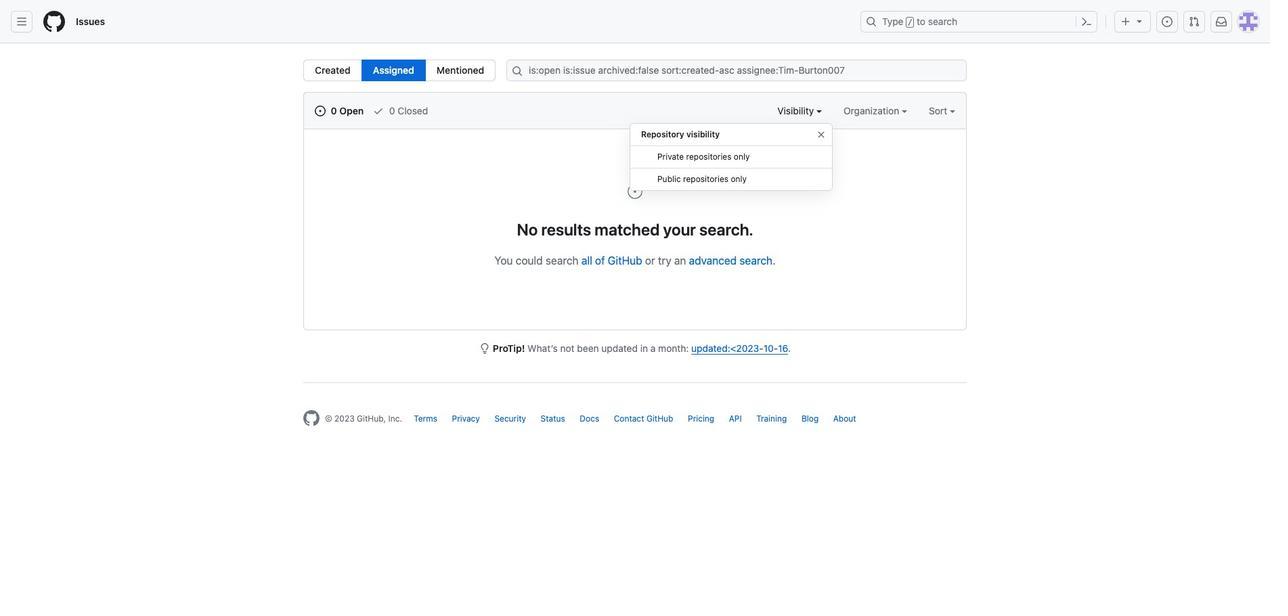 Task type: vqa. For each thing, say whether or not it's contained in the screenshot.
©
yes



Task type: describe. For each thing, give the bounding box(es) containing it.
created link
[[303, 60, 362, 81]]

try
[[658, 255, 672, 267]]

public repositories only link
[[631, 169, 832, 191]]

0 for closed
[[389, 105, 395, 116]]

blog
[[802, 414, 819, 424]]

about link
[[834, 414, 857, 424]]

issues
[[76, 16, 105, 27]]

filter by repository visiblity menu
[[630, 118, 833, 202]]

not
[[560, 343, 575, 354]]

0 horizontal spatial search
[[546, 255, 579, 267]]

mentioned link
[[425, 60, 496, 81]]

©
[[325, 414, 332, 424]]

git pull request image
[[1189, 16, 1200, 27]]

you could search all of github or try an advanced search .
[[495, 255, 776, 267]]

all
[[582, 255, 592, 267]]

what's
[[528, 343, 558, 354]]

to
[[917, 16, 926, 27]]

close menu image
[[816, 129, 827, 140]]

security link
[[495, 414, 526, 424]]

homepage image
[[43, 11, 65, 33]]

training link
[[757, 414, 787, 424]]

github,
[[357, 414, 386, 424]]

type / to search
[[883, 16, 958, 27]]

1 horizontal spatial issue opened image
[[627, 184, 643, 200]]

updated:<2023-
[[692, 343, 764, 354]]

0 open
[[328, 105, 364, 116]]

0 closed
[[387, 105, 428, 116]]

repositories for private
[[686, 152, 732, 162]]

visibility
[[687, 129, 720, 140]]

private repositories only link
[[631, 146, 832, 169]]

repository visibility
[[641, 129, 720, 140]]

search.
[[700, 220, 754, 239]]

sort button
[[929, 104, 956, 118]]

notifications image
[[1216, 16, 1227, 27]]

protip! what's not been updated in a month: updated:<2023-10-16 .
[[493, 343, 791, 354]]

. for protip! what's not been updated in a month: updated:<2023-10-16 .
[[788, 343, 791, 354]]

updated
[[602, 343, 638, 354]]

10-
[[764, 343, 778, 354]]

public repositories only
[[658, 174, 747, 184]]

training
[[757, 414, 787, 424]]

been
[[577, 343, 599, 354]]

closed
[[398, 105, 428, 116]]

visibility button
[[778, 104, 822, 118]]

private repositories only
[[658, 152, 750, 162]]

© 2023 github, inc.
[[325, 414, 402, 424]]

command palette image
[[1082, 16, 1092, 27]]

private
[[658, 152, 684, 162]]

month:
[[658, 343, 689, 354]]

Search all issues text field
[[507, 60, 967, 81]]

0 vertical spatial github
[[608, 255, 643, 267]]

0 open link
[[315, 104, 364, 118]]

privacy link
[[452, 414, 480, 424]]

search image
[[512, 66, 523, 77]]

an
[[675, 255, 686, 267]]

status
[[541, 414, 565, 424]]

of
[[595, 255, 605, 267]]

your
[[663, 220, 696, 239]]

api link
[[729, 414, 742, 424]]

1 horizontal spatial search
[[740, 255, 773, 267]]

repository
[[641, 129, 685, 140]]

docs
[[580, 414, 600, 424]]

visibility
[[778, 105, 817, 116]]



Task type: locate. For each thing, give the bounding box(es) containing it.
. for you could search all of github or try an advanced search .
[[773, 255, 776, 267]]

could
[[516, 255, 543, 267]]

only for public repositories only
[[731, 174, 747, 184]]

/
[[908, 18, 913, 27]]

blog link
[[802, 414, 819, 424]]

inc.
[[388, 414, 402, 424]]

only inside private repositories only link
[[734, 152, 750, 162]]

github right of
[[608, 255, 643, 267]]

issue opened image
[[315, 106, 326, 116], [627, 184, 643, 200]]

light bulb image
[[480, 343, 490, 354]]

results
[[542, 220, 591, 239]]

advanced
[[689, 255, 737, 267]]

2 horizontal spatial search
[[928, 16, 958, 27]]

status link
[[541, 414, 565, 424]]

organization
[[844, 105, 902, 116]]

privacy
[[452, 414, 480, 424]]

1 horizontal spatial 0
[[389, 105, 395, 116]]

1 vertical spatial issue opened image
[[627, 184, 643, 200]]

1 vertical spatial github
[[647, 414, 674, 424]]

only up public repositories only link
[[734, 152, 750, 162]]

0 right check image
[[389, 105, 395, 116]]

1 horizontal spatial .
[[788, 343, 791, 354]]

matched
[[595, 220, 660, 239]]

in
[[641, 343, 648, 354]]

repositories
[[686, 152, 732, 162], [683, 174, 729, 184]]

0 for open
[[331, 105, 337, 116]]

homepage image
[[303, 410, 320, 427]]

1 vertical spatial only
[[731, 174, 747, 184]]

or
[[645, 255, 655, 267]]

0 vertical spatial issue opened image
[[315, 106, 326, 116]]

0 horizontal spatial .
[[773, 255, 776, 267]]

search down search. at the top of page
[[740, 255, 773, 267]]

repositories for public
[[683, 174, 729, 184]]

0
[[331, 105, 337, 116], [389, 105, 395, 116]]

issue opened image left the public
[[627, 184, 643, 200]]

advanced search link
[[689, 255, 773, 267]]

. right 10-
[[788, 343, 791, 354]]

plus image
[[1121, 16, 1132, 27]]

2 0 from the left
[[389, 105, 395, 116]]

terms link
[[414, 414, 438, 424]]

pricing link
[[688, 414, 715, 424]]

triangle down image
[[1134, 16, 1145, 26]]

0 closed link
[[373, 104, 428, 118]]

repositories down private repositories only
[[683, 174, 729, 184]]

no results matched your search.
[[517, 220, 754, 239]]

mentioned
[[437, 64, 484, 76]]

issue opened image
[[1162, 16, 1173, 27]]

updated:<2023-10-16 link
[[692, 343, 788, 354]]

github right 'contact'
[[647, 414, 674, 424]]

a
[[651, 343, 656, 354]]

0 vertical spatial only
[[734, 152, 750, 162]]

public
[[658, 174, 681, 184]]

you
[[495, 255, 513, 267]]

contact github
[[614, 414, 674, 424]]

0 left the open
[[331, 105, 337, 116]]

repositories down visibility
[[686, 152, 732, 162]]

only
[[734, 152, 750, 162], [731, 174, 747, 184]]

about
[[834, 414, 857, 424]]

2023
[[335, 414, 355, 424]]

1 0 from the left
[[331, 105, 337, 116]]

1 vertical spatial .
[[788, 343, 791, 354]]

0 horizontal spatial 0
[[331, 105, 337, 116]]

protip!
[[493, 343, 525, 354]]

contact github link
[[614, 414, 674, 424]]

issue opened image inside 0 open link
[[315, 106, 326, 116]]

Issues search field
[[507, 60, 967, 81]]

16
[[778, 343, 788, 354]]

security
[[495, 414, 526, 424]]

type
[[883, 16, 904, 27]]

organization button
[[844, 104, 908, 118]]

docs link
[[580, 414, 600, 424]]

sort
[[929, 105, 948, 116]]

no
[[517, 220, 538, 239]]

0 vertical spatial repositories
[[686, 152, 732, 162]]

open
[[340, 105, 364, 116]]

.
[[773, 255, 776, 267], [788, 343, 791, 354]]

1 horizontal spatial github
[[647, 414, 674, 424]]

0 horizontal spatial github
[[608, 255, 643, 267]]

all of github link
[[582, 255, 643, 267]]

pricing
[[688, 414, 715, 424]]

created
[[315, 64, 351, 76]]

only inside public repositories only link
[[731, 174, 747, 184]]

only down private repositories only link
[[731, 174, 747, 184]]

api
[[729, 414, 742, 424]]

issue opened image left 0 open
[[315, 106, 326, 116]]

check image
[[373, 106, 384, 116]]

0 horizontal spatial issue opened image
[[315, 106, 326, 116]]

search
[[928, 16, 958, 27], [546, 255, 579, 267], [740, 255, 773, 267]]

search left all
[[546, 255, 579, 267]]

issues element
[[303, 60, 496, 81]]

. right advanced
[[773, 255, 776, 267]]

contact
[[614, 414, 644, 424]]

only for private repositories only
[[734, 152, 750, 162]]

1 vertical spatial repositories
[[683, 174, 729, 184]]

0 vertical spatial .
[[773, 255, 776, 267]]

github
[[608, 255, 643, 267], [647, 414, 674, 424]]

search right the to
[[928, 16, 958, 27]]

terms
[[414, 414, 438, 424]]



